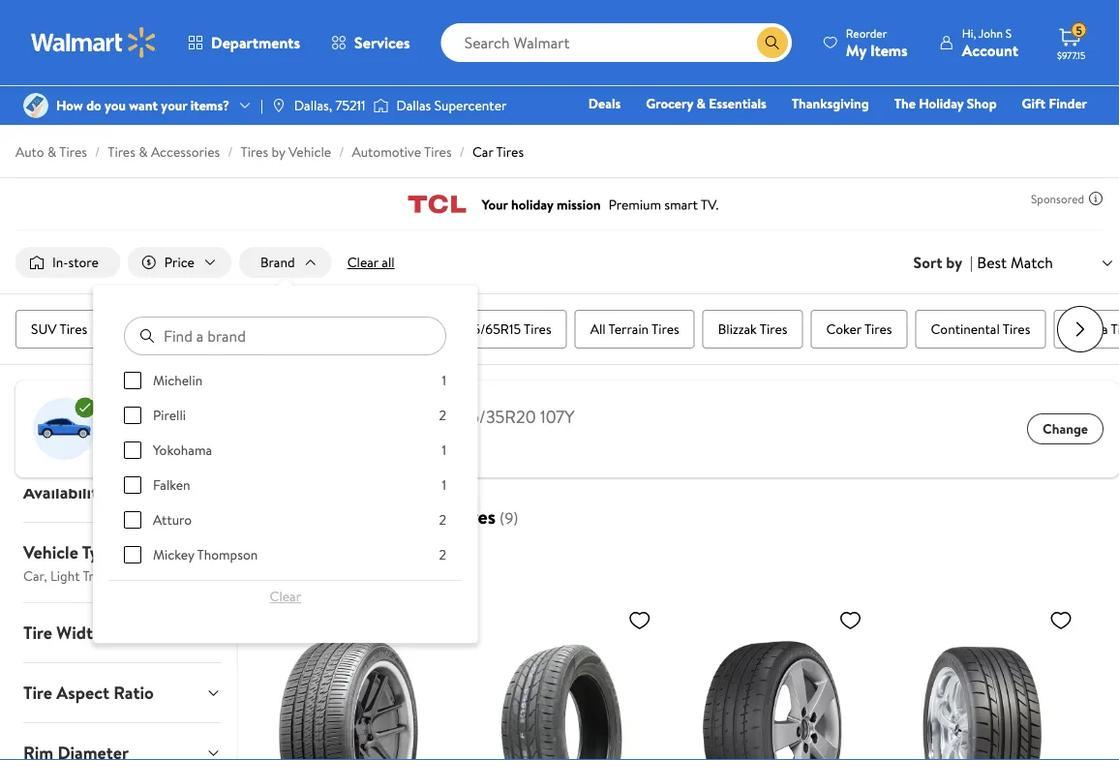 Task type: locate. For each thing, give the bounding box(es) containing it.
clear left all on the top
[[347, 253, 379, 272]]

0 horizontal spatial price
[[164, 253, 195, 272]]

0 vertical spatial automotive
[[352, 142, 421, 161]]

1 vertical spatial price
[[253, 544, 288, 566]]

grocery
[[646, 94, 693, 113]]

price inside price 'dropdown button'
[[164, 253, 195, 272]]

type
[[82, 541, 117, 565]]

tires
[[168, 430, 201, 455]]

clear inside button
[[347, 253, 379, 272]]

dodge
[[178, 400, 246, 433]]

3 2 from the top
[[439, 545, 447, 564]]

terrain
[[609, 320, 649, 338]]

tires right blizzak
[[760, 320, 788, 338]]

suv tires link
[[15, 310, 103, 349]]

tire left aspect
[[23, 681, 52, 705]]

vehicle type: car and truck image
[[31, 396, 97, 462]]

0 horizontal spatial vehicle
[[23, 541, 78, 565]]

tires right coker
[[865, 320, 892, 338]]

clear for clear all
[[347, 253, 379, 272]]

1 vertical spatial by
[[946, 252, 963, 273]]

electronics link
[[556, 120, 639, 141]]

| up auto & tires / tires & accessories / tires by vehicle / automotive tires / car tires
[[260, 96, 263, 115]]

toy shop link
[[647, 120, 717, 141]]

tires right accessories
[[241, 142, 268, 161]]

brand button
[[239, 247, 332, 278]]

1 up size:
[[442, 371, 447, 390]]

 image for dallas supercenter
[[373, 96, 389, 115]]

/ right auto & tires link
[[95, 142, 100, 161]]

clear down the when
[[270, 587, 301, 606]]

availability tab
[[8, 463, 237, 522]]

2 vertical spatial 2
[[439, 545, 447, 564]]

 image
[[23, 93, 48, 118], [373, 96, 389, 115]]

& right auto
[[47, 142, 57, 161]]

1 down size:
[[442, 441, 447, 460]]

by inside "shop by brand" link
[[260, 320, 273, 338]]

change
[[1043, 419, 1088, 438]]

1 horizontal spatial |
[[970, 252, 973, 273]]

vehicle left the type
[[23, 541, 78, 565]]

1 horizontal spatial vehicle
[[289, 142, 331, 161]]

 image
[[271, 98, 286, 113]]

auto & tires link
[[15, 142, 87, 161]]

0 vertical spatial clear
[[347, 253, 379, 272]]

shop by brand link
[[211, 310, 327, 349]]

&
[[697, 94, 706, 113], [47, 142, 57, 161], [139, 142, 148, 161]]

1 horizontal spatial car
[[472, 142, 493, 161]]

shop up debit
[[967, 94, 997, 113]]

tire width
[[23, 621, 103, 645]]

/ down 75211 on the top of page
[[339, 142, 344, 161]]

atturo
[[153, 510, 192, 529]]

2
[[439, 406, 447, 425], [439, 510, 447, 529], [439, 545, 447, 564]]

blizzak tires link
[[703, 310, 803, 349]]

michelin
[[153, 371, 203, 390]]

2020
[[120, 400, 173, 433]]

blizzak tires
[[718, 320, 788, 338]]

/ right accessories
[[228, 142, 233, 161]]

brand inside dropdown button
[[260, 253, 295, 272]]

tire inside tire width dropdown button
[[23, 621, 52, 645]]

walmart image
[[31, 27, 157, 58]]

1 vertical spatial vehicle
[[23, 541, 78, 565]]

1 vertical spatial shop
[[679, 121, 708, 140]]

1 horizontal spatial  image
[[373, 96, 389, 115]]

by for sort by |
[[946, 252, 963, 273]]

sort and filter section element
[[0, 231, 1119, 293]]

1 vertical spatial 1
[[442, 441, 447, 460]]

tire left the width
[[23, 621, 52, 645]]

brand up shop by brand
[[260, 253, 295, 272]]

all
[[382, 253, 395, 272]]

ecopia
[[1069, 320, 1108, 338]]

sort by |
[[914, 252, 973, 273]]

& left accessories
[[139, 142, 148, 161]]

1 vertical spatial automotive
[[352, 503, 451, 530]]

& for essentials
[[697, 94, 706, 113]]

4 / from the left
[[460, 142, 465, 161]]

by
[[272, 142, 285, 161], [946, 252, 963, 273], [260, 320, 273, 338]]

tires left (9)
[[456, 503, 496, 530]]

2 automotive from the top
[[352, 503, 451, 530]]

0 vertical spatial shop
[[967, 94, 997, 113]]

shop down "brand" dropdown button at the top left of page
[[227, 320, 256, 338]]

thompson
[[197, 545, 258, 564]]

195/65r15 tires
[[461, 320, 552, 338]]

clear
[[347, 253, 379, 272], [270, 587, 301, 606]]

automotive down 'dallas'
[[352, 142, 421, 161]]

tire for tire size: 305/35r20 107y
[[381, 405, 410, 429]]

& right grocery at the top right of the page
[[697, 94, 706, 113]]

coker tires
[[826, 320, 892, 338]]

0 horizontal spatial clear
[[270, 587, 301, 606]]

car
[[472, 142, 493, 161], [253, 503, 283, 530]]

2 up online
[[439, 510, 447, 529]]

1 vertical spatial 2
[[439, 510, 447, 529]]

width
[[56, 621, 103, 645]]

0 vertical spatial 2
[[439, 406, 447, 425]]

1 vertical spatial tire
[[23, 621, 52, 645]]

shop right toy
[[679, 121, 708, 140]]

dallas supercenter
[[396, 96, 507, 115]]

1 2 from the top
[[439, 406, 447, 425]]

/ left the car tires link
[[460, 142, 465, 161]]

1 1 from the top
[[442, 371, 447, 390]]

0 vertical spatial tire
[[381, 405, 410, 429]]

0 vertical spatial brand
[[260, 253, 295, 272]]

1 horizontal spatial clear
[[347, 253, 379, 272]]

hi, john s account
[[962, 25, 1019, 61]]

brand down "brand" dropdown button at the top left of page
[[277, 320, 311, 338]]

car down the 'supercenter'
[[472, 142, 493, 161]]

tires right continental
[[1003, 320, 1031, 338]]

price for price when purchased online
[[253, 544, 288, 566]]

2 for mickey thompson
[[439, 545, 447, 564]]

availability
[[23, 481, 107, 505]]

registry
[[864, 121, 914, 140]]

automotive up online
[[352, 503, 451, 530]]

1 up car tires in automotive tires (9)
[[442, 475, 447, 494]]

home
[[734, 121, 769, 140]]

fashion link
[[786, 120, 848, 141]]

john
[[979, 25, 1003, 41]]

car up thompson
[[253, 503, 283, 530]]

| inside sort and filter section element
[[970, 252, 973, 273]]

add to favorites list, atturo az850 305/35r20 107y xl tire image
[[628, 608, 651, 632]]

shop
[[967, 94, 997, 113], [679, 121, 708, 140], [227, 320, 256, 338]]

vehicle inside dropdown button
[[23, 541, 78, 565]]

 image left how
[[23, 93, 48, 118]]

clear inside 'button'
[[270, 587, 301, 606]]

2 2 from the top
[[439, 510, 447, 529]]

| left best
[[970, 252, 973, 273]]

2 left the 305/35r20
[[439, 406, 447, 425]]

Walmart Site-Wide search field
[[441, 23, 792, 62]]

1 automotive from the top
[[352, 142, 421, 161]]

online
[[403, 544, 444, 566]]

tab
[[8, 724, 237, 760]]

truck tires
[[126, 320, 188, 338]]

3 1 from the top
[[442, 475, 447, 494]]

2 vertical spatial shop
[[227, 320, 256, 338]]

clear all
[[347, 253, 395, 272]]

0 horizontal spatial car
[[253, 503, 283, 530]]

2 / from the left
[[228, 142, 233, 161]]

by inside sort and filter section element
[[946, 252, 963, 273]]

1 vertical spatial clear
[[270, 587, 301, 606]]

1 horizontal spatial shop
[[679, 121, 708, 140]]

2 for atturo
[[439, 510, 447, 529]]

gift finder link
[[1013, 93, 1096, 114]]

2 vertical spatial 1
[[442, 475, 447, 494]]

group
[[124, 371, 447, 580]]

atturo az850 305/35r20 107y xl tire image
[[464, 600, 659, 760]]

price
[[164, 253, 195, 272], [253, 544, 288, 566]]

vehicle down dallas,
[[289, 142, 331, 161]]

how do you want your items?
[[56, 96, 229, 115]]

gift
[[1022, 94, 1046, 113]]

2 horizontal spatial &
[[697, 94, 706, 113]]

75211
[[335, 96, 365, 115]]

car tires in automotive tires (9)
[[253, 503, 518, 530]]

None checkbox
[[124, 372, 142, 389], [124, 407, 142, 424], [124, 442, 142, 459], [124, 546, 142, 564], [124, 372, 142, 389], [124, 407, 142, 424], [124, 442, 142, 459], [124, 546, 142, 564]]

falken azenis fk460 a/s uhp 305/35zr20 107y xl passenger tire image
[[253, 600, 448, 760]]

tire left size:
[[381, 405, 410, 429]]

0 horizontal spatial  image
[[23, 93, 48, 118]]

2 vertical spatial tire
[[23, 681, 52, 705]]

0 horizontal spatial &
[[47, 142, 57, 161]]

price for price
[[164, 253, 195, 272]]

in
[[332, 503, 348, 530]]

one
[[939, 121, 968, 140]]

the holiday shop
[[894, 94, 997, 113]]

mickey thompson street comp 305/35r20 107y tire fits: 2018 dodge challenger srt hellcat widebody, 2019 dodge challenger srt hellcat redeye widebody image
[[885, 600, 1081, 760]]

price left the when
[[253, 544, 288, 566]]

services button
[[316, 19, 426, 66]]

tire for tire width
[[23, 621, 52, 645]]

do
[[86, 96, 101, 115]]

change button
[[1027, 414, 1104, 445]]

price up truck tires
[[164, 253, 195, 272]]

195/65r15
[[461, 320, 521, 338]]

tire inside tire aspect ratio dropdown button
[[23, 681, 52, 705]]

2 1 from the top
[[442, 441, 447, 460]]

search icon image
[[765, 35, 780, 50]]

 image right 75211 on the top of page
[[373, 96, 389, 115]]

automotive
[[352, 142, 421, 161], [352, 503, 451, 530]]

pirelli
[[153, 406, 186, 425]]

0 vertical spatial 1
[[442, 371, 447, 390]]

0 vertical spatial price
[[164, 253, 195, 272]]

challenger
[[251, 400, 362, 433]]

None checkbox
[[124, 476, 142, 494], [124, 511, 142, 529], [124, 476, 142, 494], [124, 511, 142, 529]]

departments button
[[172, 19, 316, 66]]

vehicle
[[289, 142, 331, 161], [23, 541, 78, 565]]

are
[[205, 430, 229, 455]]

by for shop by brand
[[260, 320, 273, 338]]

vehicle type tab
[[8, 523, 237, 603]]

107y
[[540, 405, 575, 429]]

1 vertical spatial |
[[970, 252, 973, 273]]

0 horizontal spatial |
[[260, 96, 263, 115]]

the
[[894, 94, 916, 113]]

1 horizontal spatial price
[[253, 544, 288, 566]]

tire size: 305/35r20 107y
[[381, 405, 575, 429]]

when
[[291, 544, 327, 566]]

2 down car tires in automotive tires (9)
[[439, 545, 447, 564]]

dallas
[[396, 96, 431, 115]]

1 vertical spatial brand
[[277, 320, 311, 338]]

thanksgiving link
[[783, 93, 878, 114]]

tire
[[381, 405, 410, 429], [23, 621, 52, 645], [23, 681, 52, 705]]

group containing michelin
[[124, 371, 447, 580]]

2 vertical spatial by
[[260, 320, 273, 338]]

grocery & essentials link
[[637, 93, 775, 114]]

0 horizontal spatial shop
[[227, 320, 256, 338]]

automotive tires link
[[352, 142, 452, 161]]



Task type: vqa. For each thing, say whether or not it's contained in the screenshot.
Photo Services dropdown button
no



Task type: describe. For each thing, give the bounding box(es) containing it.
& for tires
[[47, 142, 57, 161]]

tires down you
[[108, 142, 135, 161]]

one debit link
[[930, 120, 1013, 141]]

add to favorites list, yokohama advan apex v601 uhp 305/35r20 107y xl passenger tire fits: 2018 dodge challenger srt hellcat widebody, 2019 dodge challenger srt hellcat redeye widebody image
[[839, 608, 862, 632]]

continental
[[931, 320, 1000, 338]]

supercenter
[[434, 96, 507, 115]]

reorder my items
[[846, 25, 908, 61]]

size:
[[414, 405, 446, 429]]

match
[[1011, 252, 1053, 273]]

tire aspect ratio button
[[8, 664, 237, 723]]

1 vertical spatial car
[[253, 503, 283, 530]]

add to favorites list, mickey thompson street comp 305/35r20 107y tire fits: 2018 dodge challenger srt hellcat widebody, 2019 dodge challenger srt hellcat redeye widebody image
[[1050, 608, 1073, 632]]

1 for falken
[[442, 475, 447, 494]]

ecopia ti
[[1069, 320, 1119, 338]]

blizzak
[[718, 320, 757, 338]]

tires right truck at the top left
[[160, 320, 188, 338]]

tires down the 'supercenter'
[[496, 142, 524, 161]]

yokohama advan apex v601 uhp 305/35r20 107y xl passenger tire fits: 2018 dodge challenger srt hellcat widebody, 2019 dodge challenger srt hellcat redeye widebody image
[[675, 600, 870, 760]]

tire for tire aspect ratio
[[23, 681, 52, 705]]

auto
[[15, 142, 44, 161]]

tires right 195/65r15
[[524, 320, 552, 338]]

registry link
[[856, 120, 922, 141]]

purchased
[[331, 544, 399, 566]]

toy shop
[[656, 121, 708, 140]]

1 horizontal spatial &
[[139, 142, 148, 161]]

tires & accessories link
[[108, 142, 220, 161]]

(9)
[[500, 507, 518, 529]]

items
[[870, 39, 908, 61]]

car tires link
[[472, 142, 524, 161]]

coker
[[826, 320, 862, 338]]

truck
[[126, 320, 158, 338]]

continental tires link
[[916, 310, 1046, 349]]

clear button
[[124, 581, 447, 612]]

your
[[161, 96, 187, 115]]

next slide for chipmodule list image
[[1057, 306, 1104, 353]]

holiday
[[919, 94, 964, 113]]

availability button
[[8, 463, 237, 522]]

2 horizontal spatial shop
[[967, 94, 997, 113]]

vehicle type
[[23, 541, 117, 565]]

walmart+
[[1030, 121, 1087, 140]]

0 vertical spatial by
[[272, 142, 285, 161]]

reorder
[[846, 25, 887, 41]]

services
[[354, 32, 410, 53]]

tires down dallas supercenter
[[424, 142, 452, 161]]

tires by vehicle link
[[241, 142, 331, 161]]

tires right auto
[[59, 142, 87, 161]]

3 / from the left
[[339, 142, 344, 161]]

walmart+ link
[[1021, 120, 1096, 141]]

 image for how do you want your items?
[[23, 93, 48, 118]]

departments
[[211, 32, 300, 53]]

these
[[120, 430, 164, 455]]

Search search field
[[441, 23, 792, 62]]

clear all button
[[340, 247, 402, 278]]

0 vertical spatial |
[[260, 96, 263, 115]]

tires left in
[[287, 503, 327, 530]]

auto & tires / tires & accessories / tires by vehicle / automotive tires / car tires
[[15, 142, 524, 161]]

fit
[[288, 430, 305, 455]]

store
[[68, 253, 99, 272]]

all terrain tires
[[590, 320, 679, 338]]

mickey
[[153, 545, 194, 564]]

1 for yokohama
[[442, 441, 447, 460]]

sort
[[914, 252, 943, 273]]

sponsored
[[1031, 190, 1084, 207]]

toy
[[656, 121, 675, 140]]

gift finder electronics
[[565, 94, 1087, 140]]

truck tires link
[[111, 310, 204, 349]]

fashion
[[794, 121, 839, 140]]

tires right suv
[[60, 320, 87, 338]]

shop by brand
[[227, 320, 311, 338]]

my
[[846, 39, 867, 61]]

tire aspect ratio tab
[[8, 664, 237, 723]]

electronics
[[565, 121, 630, 140]]

yokohama
[[153, 441, 212, 460]]

suv tires
[[31, 320, 87, 338]]

deals link
[[580, 93, 630, 114]]

tire width tab
[[8, 603, 237, 663]]

best
[[977, 252, 1007, 273]]

2 for pirelli
[[439, 406, 447, 425]]

1 for michelin
[[442, 371, 447, 390]]

ad disclaimer and feedback for skylinedisplayad image
[[1088, 191, 1104, 206]]

debit
[[971, 121, 1004, 140]]

195/65r15 tires link
[[446, 310, 567, 349]]

tire width button
[[8, 603, 237, 663]]

all terrain tires link
[[575, 310, 695, 349]]

want
[[129, 96, 158, 115]]

hi,
[[962, 25, 976, 41]]

dallas,
[[294, 96, 332, 115]]

ti
[[1111, 320, 1119, 338]]

price when purchased online
[[253, 544, 444, 566]]

how
[[56, 96, 83, 115]]

suv
[[31, 320, 57, 338]]

tire aspect ratio
[[23, 681, 154, 705]]

Find a brand search field
[[124, 317, 447, 355]]

accessories
[[151, 142, 220, 161]]

you
[[105, 96, 126, 115]]

aspect
[[56, 681, 109, 705]]

0 vertical spatial vehicle
[[289, 142, 331, 161]]

good
[[245, 430, 284, 455]]

dallas, 75211
[[294, 96, 365, 115]]

vehicle type button
[[8, 523, 237, 603]]

1 / from the left
[[95, 142, 100, 161]]

best match
[[977, 252, 1053, 273]]

5
[[1076, 22, 1083, 38]]

0 vertical spatial car
[[472, 142, 493, 161]]

tires right terrain
[[652, 320, 679, 338]]

clear for clear
[[270, 587, 301, 606]]



